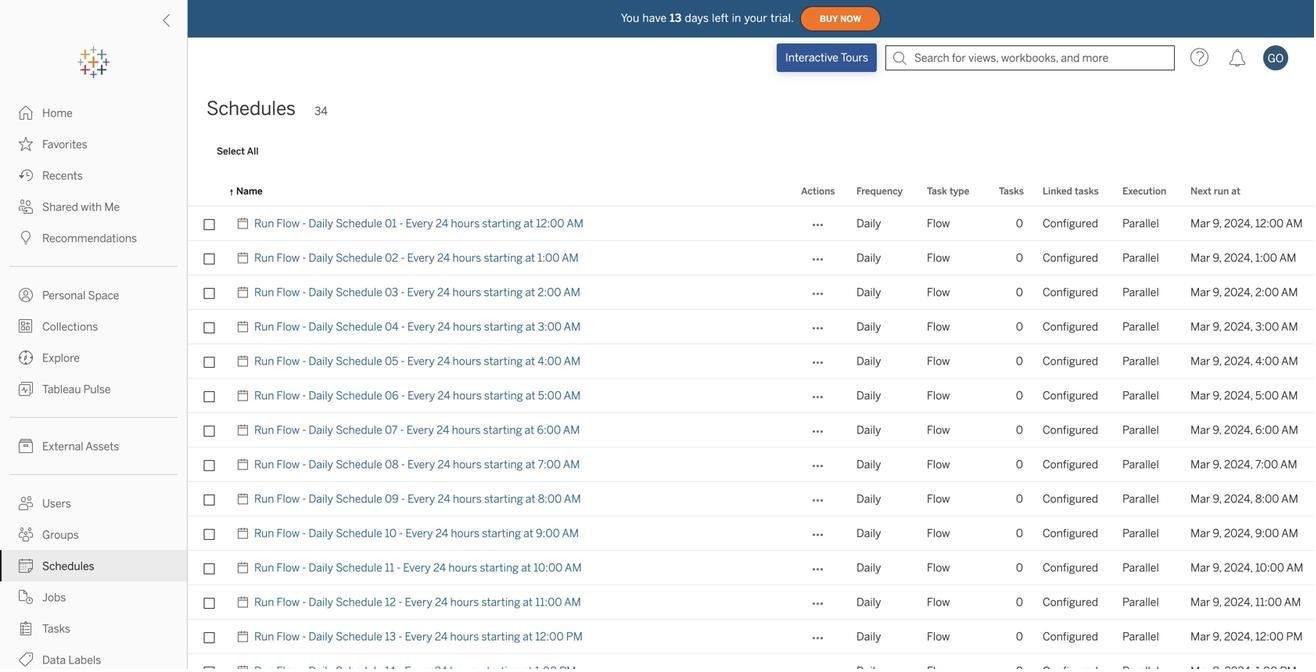 Task type: locate. For each thing, give the bounding box(es) containing it.
mar 9, 2024, 12:00 am
[[1191, 217, 1304, 230]]

users link
[[0, 488, 187, 519]]

mar up the mar 9, 2024, 7:00 am
[[1191, 424, 1211, 437]]

2 schedule image from the top
[[236, 276, 254, 310]]

1 vertical spatial tasks
[[42, 623, 70, 636]]

3 9, from the top
[[1214, 286, 1222, 299]]

mar up mar 9, 2024, 12:00 pm
[[1191, 596, 1211, 609]]

24 up the run flow - daily schedule 13 - every 24 hours starting at 12:00 pm
[[435, 596, 448, 609]]

12 0 from the top
[[1017, 596, 1024, 609]]

9, down mar 9, 2024, 2:00 am
[[1214, 321, 1222, 333]]

06
[[385, 389, 399, 402]]

task
[[928, 186, 948, 197]]

at for run flow - daily schedule 05 - every 24 hours starting at 4:00 am
[[526, 355, 536, 368]]

mar up mar 9, 2024, 8:00 am
[[1191, 458, 1211, 471]]

2024, down mar 9, 2024, 11:00 am
[[1225, 630, 1254, 643]]

9, down mar 9, 2024, 1:00 am
[[1214, 286, 1222, 299]]

24 for 06
[[438, 389, 451, 402]]

0 vertical spatial schedules
[[207, 97, 296, 120]]

10:00
[[534, 562, 563, 575], [1256, 562, 1285, 575]]

4 2024, from the top
[[1225, 321, 1254, 333]]

hours up the run flow - daily schedule 12 - every 24 hours starting at 11:00 am
[[449, 562, 478, 575]]

schedule left 05
[[336, 355, 383, 368]]

24 up the run flow - daily schedule 12 - every 24 hours starting at 11:00 am
[[433, 562, 446, 575]]

4 row from the top
[[188, 310, 1315, 344]]

run for run flow - daily schedule 13 - every 24 hours starting at 12:00 pm
[[254, 630, 274, 643]]

0 for mar 9, 2024, 7:00 am
[[1017, 458, 1024, 471]]

1 horizontal spatial 4:00
[[1256, 355, 1280, 368]]

24 up run flow - daily schedule 11 - every 24 hours starting at 10:00 am
[[436, 527, 449, 540]]

hours inside run flow - daily schedule 06 - every 24 hours starting at 5:00 am link
[[453, 389, 482, 402]]

9, for mar 9, 2024, 3:00 am
[[1214, 321, 1222, 333]]

flow inside run flow - daily schedule 02 - every 24 hours starting at 1:00 am link
[[277, 252, 300, 265]]

5 run from the top
[[254, 355, 274, 368]]

12:00 inside run flow - daily schedule 01 - every 24 hours starting at 12:00 am link
[[536, 217, 565, 230]]

10 configured from the top
[[1043, 527, 1099, 540]]

Search for views, workbooks, and more text field
[[886, 45, 1176, 70]]

schedules link
[[0, 550, 187, 582]]

every inside run flow - daily schedule 12 - every 24 hours starting at 11:00 am link
[[405, 596, 433, 609]]

3 configured from the top
[[1043, 286, 1099, 299]]

1 row from the top
[[188, 207, 1315, 241]]

days
[[685, 12, 709, 24]]

row containing run flow - daily schedule 12 - every 24 hours starting at 11:00 am
[[188, 585, 1315, 620]]

at inside "link"
[[526, 355, 536, 368]]

hours up run flow - daily schedule 09 - every 24 hours starting at 8:00 am
[[453, 458, 482, 471]]

tasks
[[1075, 186, 1099, 197]]

0 horizontal spatial 10:00
[[534, 562, 563, 575]]

1 3:00 from the left
[[538, 321, 562, 333]]

4 run from the top
[[254, 321, 274, 333]]

mar for mar 9, 2024, 8:00 am
[[1191, 493, 1211, 506]]

6 2024, from the top
[[1225, 389, 1254, 402]]

9, down the mar 9, 2024, 7:00 am
[[1214, 493, 1222, 506]]

0 for mar 9, 2024, 12:00 pm
[[1017, 630, 1024, 643]]

shared
[[42, 201, 78, 214]]

schedule image for run flow - daily schedule 13 - every 24 hours starting at 12:00 pm
[[236, 620, 254, 654]]

13 left days
[[670, 12, 682, 24]]

starting for run flow - daily schedule 03 - every 24 hours starting at 2:00 am
[[484, 286, 523, 299]]

8 mar from the top
[[1191, 458, 1211, 471]]

0 for mar 9, 2024, 5:00 am
[[1017, 389, 1024, 402]]

run
[[1215, 186, 1230, 197]]

row group
[[188, 207, 1315, 669]]

2024, down mar 9, 2024, 1:00 am
[[1225, 286, 1254, 299]]

starting inside "link"
[[484, 355, 523, 368]]

flow inside run flow - daily schedule 07 - every 24 hours starting at 6:00 am link
[[277, 424, 300, 437]]

4 schedule image from the top
[[236, 620, 254, 654]]

hours inside run flow - daily schedule 13 - every 24 hours starting at 12:00 pm link
[[450, 630, 479, 643]]

hours down "run flow - daily schedule 08 - every 24 hours starting at 7:00 am" link
[[453, 493, 482, 506]]

6:00 inside run flow - daily schedule 07 - every 24 hours starting at 6:00 am link
[[537, 424, 561, 437]]

1 horizontal spatial 2:00
[[1256, 286, 1280, 299]]

9, up mar 9, 2024, 5:00 am on the right bottom of page
[[1214, 355, 1222, 368]]

7 schedule image from the top
[[236, 517, 254, 551]]

2024,
[[1225, 217, 1254, 230], [1225, 252, 1254, 265], [1225, 286, 1254, 299], [1225, 321, 1254, 333], [1225, 355, 1254, 368], [1225, 389, 1254, 402], [1225, 424, 1254, 437], [1225, 458, 1254, 471], [1225, 493, 1254, 506], [1225, 527, 1254, 540], [1225, 562, 1254, 575], [1225, 596, 1254, 609], [1225, 630, 1254, 643]]

every for 07
[[407, 424, 434, 437]]

24 for 01
[[436, 217, 449, 230]]

24 for 05
[[438, 355, 450, 368]]

hours down run flow - daily schedule 03 - every 24 hours starting at 2:00 am link
[[453, 321, 482, 333]]

mar down the mar 9, 2024, 7:00 am
[[1191, 493, 1211, 506]]

flow
[[277, 217, 300, 230], [928, 217, 951, 230], [277, 252, 300, 265], [928, 252, 951, 265], [277, 286, 300, 299], [928, 286, 951, 299], [277, 321, 300, 333], [928, 321, 951, 333], [277, 355, 300, 368], [928, 355, 951, 368], [277, 389, 300, 402], [928, 389, 951, 402], [277, 424, 300, 437], [928, 424, 951, 437], [277, 458, 300, 471], [928, 458, 951, 471], [277, 493, 300, 506], [928, 493, 951, 506], [277, 527, 300, 540], [928, 527, 951, 540], [277, 562, 300, 575], [928, 562, 951, 575], [277, 596, 300, 609], [928, 596, 951, 609], [277, 630, 300, 643], [928, 630, 951, 643]]

1 horizontal spatial 9:00
[[1256, 527, 1280, 540]]

9, up the mar 9, 2024, 7:00 am
[[1214, 424, 1222, 437]]

0 horizontal spatial 13
[[385, 630, 396, 643]]

0 horizontal spatial 7:00
[[538, 458, 561, 471]]

9 mar from the top
[[1191, 493, 1211, 506]]

run flow - daily schedule 12 - every 24 hours starting at 11:00 am
[[254, 596, 581, 609]]

every right 10
[[406, 527, 433, 540]]

08
[[385, 458, 399, 471]]

recents
[[42, 169, 83, 182]]

hours for 08
[[453, 458, 482, 471]]

9 2024, from the top
[[1225, 493, 1254, 506]]

9, for mar 9, 2024, 4:00 am
[[1214, 355, 1222, 368]]

24 inside "link"
[[438, 355, 450, 368]]

2:00 inside run flow - daily schedule 03 - every 24 hours starting at 2:00 am link
[[538, 286, 562, 299]]

you
[[621, 12, 640, 24]]

run flow - daily schedule 03 - every 24 hours starting at 2:00 am link
[[254, 276, 581, 310]]

1 2024, from the top
[[1225, 217, 1254, 230]]

12 run from the top
[[254, 596, 274, 609]]

every right 08
[[408, 458, 435, 471]]

0
[[1017, 217, 1024, 230], [1017, 252, 1024, 265], [1017, 286, 1024, 299], [1017, 321, 1024, 333], [1017, 355, 1024, 368], [1017, 389, 1024, 402], [1017, 424, 1024, 437], [1017, 458, 1024, 471], [1017, 493, 1024, 506], [1017, 527, 1024, 540], [1017, 562, 1024, 575], [1017, 596, 1024, 609], [1017, 630, 1024, 643]]

at for run flow - daily schedule 13 - every 24 hours starting at 12:00 pm
[[523, 630, 533, 643]]

hours inside run flow - daily schedule 10 - every 24 hours starting at 9:00 am link
[[451, 527, 480, 540]]

7 schedule from the top
[[336, 424, 383, 437]]

13 9, from the top
[[1214, 630, 1222, 643]]

schedule image for run flow - daily schedule 05 - every 24 hours starting at 4:00 am
[[236, 344, 254, 379]]

schedule left 02
[[336, 252, 383, 265]]

flow inside run flow - daily schedule 03 - every 24 hours starting at 2:00 am link
[[277, 286, 300, 299]]

11 run from the top
[[254, 562, 274, 575]]

parallel for mar 9, 2024, 10:00 am
[[1123, 562, 1160, 575]]

select all button
[[207, 142, 269, 160]]

10 mar from the top
[[1191, 527, 1211, 540]]

hours inside run flow - daily schedule 12 - every 24 hours starting at 11:00 am link
[[451, 596, 479, 609]]

hours inside run flow - daily schedule 11 - every 24 hours starting at 10:00 am link
[[449, 562, 478, 575]]

row containing run flow - daily schedule 10 - every 24 hours starting at 9:00 am
[[188, 517, 1315, 551]]

11 mar from the top
[[1191, 562, 1211, 575]]

1 horizontal spatial 7:00
[[1256, 458, 1279, 471]]

every right the 09
[[408, 493, 435, 506]]

hours inside "run flow - daily schedule 08 - every 24 hours starting at 7:00 am" link
[[453, 458, 482, 471]]

hours inside run flow - daily schedule 02 - every 24 hours starting at 1:00 am link
[[453, 252, 482, 265]]

row containing run flow - daily schedule 11 - every 24 hours starting at 10:00 am
[[188, 551, 1315, 585]]

row containing run flow - daily schedule 03 - every 24 hours starting at 2:00 am
[[188, 276, 1315, 310]]

schedule left 08
[[336, 458, 383, 471]]

starting for run flow - daily schedule 06 - every 24 hours starting at 5:00 am
[[484, 389, 523, 402]]

1 horizontal spatial tasks
[[999, 186, 1025, 197]]

explore link
[[0, 342, 187, 373]]

next
[[1191, 186, 1212, 197]]

mar
[[1191, 217, 1211, 230], [1191, 252, 1211, 265], [1191, 286, 1211, 299], [1191, 321, 1211, 333], [1191, 355, 1211, 368], [1191, 389, 1211, 402], [1191, 424, 1211, 437], [1191, 458, 1211, 471], [1191, 493, 1211, 506], [1191, 527, 1211, 540], [1191, 562, 1211, 575], [1191, 596, 1211, 609], [1191, 630, 1211, 643]]

schedule left 01
[[336, 217, 383, 230]]

1 schedule image from the top
[[236, 207, 254, 241]]

at for run flow - daily schedule 08 - every 24 hours starting at 7:00 am
[[526, 458, 536, 471]]

run flow - daily schedule 08 - every 24 hours starting at 7:00 am link
[[254, 448, 580, 482]]

10 schedule from the top
[[336, 527, 383, 540]]

schedule image
[[236, 241, 254, 276], [236, 379, 254, 413], [236, 482, 254, 517], [236, 620, 254, 654]]

7 parallel from the top
[[1123, 424, 1160, 437]]

9, for mar 9, 2024, 2:00 am
[[1214, 286, 1222, 299]]

every inside run flow - daily schedule 11 - every 24 hours starting at 10:00 am link
[[403, 562, 431, 575]]

schedule left 11
[[336, 562, 383, 575]]

flow inside "run flow - daily schedule 08 - every 24 hours starting at 7:00 am" link
[[277, 458, 300, 471]]

2024, for mar 9, 2024, 9:00 am
[[1225, 527, 1254, 540]]

24 down run flow - daily schedule 05 - every 24 hours starting at 4:00 am "link"
[[438, 389, 451, 402]]

12 schedule from the top
[[336, 596, 383, 609]]

configured for mar 9, 2024, 1:00 am
[[1043, 252, 1099, 265]]

mar 9, 2024, 3:00 am
[[1191, 321, 1299, 333]]

mar down mar 9, 2024, 8:00 am
[[1191, 527, 1211, 540]]

run flow - daily schedule 08 - every 24 hours starting at 7:00 am
[[254, 458, 580, 471]]

2 parallel from the top
[[1123, 252, 1160, 265]]

favorites link
[[0, 128, 187, 160]]

flow inside run flow - daily schedule 01 - every 24 hours starting at 12:00 am link
[[277, 217, 300, 230]]

2024, up the mar 9, 2024, 7:00 am
[[1225, 424, 1254, 437]]

24 down run flow - daily schedule 01 - every 24 hours starting at 12:00 am link
[[437, 252, 450, 265]]

0 horizontal spatial tasks
[[42, 623, 70, 636]]

0 horizontal spatial 8:00
[[538, 493, 562, 506]]

every right 11
[[403, 562, 431, 575]]

hours for 05
[[453, 355, 482, 368]]

9 parallel from the top
[[1123, 493, 1160, 506]]

every right 01
[[406, 217, 433, 230]]

8 row from the top
[[188, 448, 1315, 482]]

5 9, from the top
[[1214, 355, 1222, 368]]

07
[[385, 424, 398, 437]]

schedules
[[207, 97, 296, 120], [42, 560, 94, 573]]

7 row from the top
[[188, 413, 1315, 448]]

1 horizontal spatial 8:00
[[1256, 493, 1280, 506]]

11:00
[[536, 596, 562, 609], [1256, 596, 1283, 609]]

every right 06 on the bottom of page
[[408, 389, 435, 402]]

1 horizontal spatial 5:00
[[1256, 389, 1280, 402]]

13 schedule from the top
[[336, 630, 383, 643]]

13 run from the top
[[254, 630, 274, 643]]

4:00 inside "link"
[[538, 355, 562, 368]]

starting for run flow - daily schedule 05 - every 24 hours starting at 4:00 am
[[484, 355, 523, 368]]

every inside run flow - daily schedule 01 - every 24 hours starting at 12:00 am link
[[406, 217, 433, 230]]

1 configured from the top
[[1043, 217, 1099, 230]]

hours inside run flow - daily schedule 04 - every 24 hours starting at 3:00 am 'link'
[[453, 321, 482, 333]]

grid
[[188, 177, 1315, 669]]

1 horizontal spatial 1:00
[[1256, 252, 1278, 265]]

11 schedule from the top
[[336, 562, 383, 575]]

schedules up all on the left top of the page
[[207, 97, 296, 120]]

left
[[712, 12, 729, 24]]

2 2:00 from the left
[[1256, 286, 1280, 299]]

at for run flow - daily schedule 04 - every 24 hours starting at 3:00 am
[[526, 321, 536, 333]]

8 9, from the top
[[1214, 458, 1222, 471]]

tasks inside grid
[[999, 186, 1025, 197]]

0 horizontal spatial schedules
[[42, 560, 94, 573]]

2024, for mar 9, 2024, 6:00 am
[[1225, 424, 1254, 437]]

1 vertical spatial 13
[[385, 630, 396, 643]]

schedule left 07
[[336, 424, 383, 437]]

10 2024, from the top
[[1225, 527, 1254, 540]]

every inside run flow - daily schedule 06 - every 24 hours starting at 5:00 am link
[[408, 389, 435, 402]]

1 horizontal spatial 11:00
[[1256, 596, 1283, 609]]

-
[[302, 217, 306, 230], [399, 217, 403, 230], [302, 252, 306, 265], [401, 252, 405, 265], [302, 286, 306, 299], [401, 286, 405, 299], [302, 321, 306, 333], [401, 321, 405, 333], [302, 355, 306, 368], [401, 355, 405, 368], [302, 389, 306, 402], [401, 389, 405, 402], [302, 424, 306, 437], [400, 424, 404, 437], [302, 458, 306, 471], [401, 458, 405, 471], [302, 493, 306, 506], [401, 493, 405, 506], [302, 527, 306, 540], [399, 527, 403, 540], [302, 562, 306, 575], [397, 562, 401, 575], [302, 596, 306, 609], [399, 596, 403, 609], [302, 630, 306, 643], [399, 630, 403, 643]]

2024, down mar 9, 2024, 2:00 am
[[1225, 321, 1254, 333]]

2024, up mar 9, 2024, 1:00 am
[[1225, 217, 1254, 230]]

hours for 12
[[451, 596, 479, 609]]

3 row from the top
[[188, 276, 1315, 310]]

9, for mar 9, 2024, 10:00 am
[[1214, 562, 1222, 575]]

3 schedule image from the top
[[236, 310, 254, 344]]

every right 07
[[407, 424, 434, 437]]

2024, up mar 9, 2024, 2:00 am
[[1225, 252, 1254, 265]]

flow inside run flow - daily schedule 06 - every 24 hours starting at 5:00 am link
[[277, 389, 300, 402]]

2 9, from the top
[[1214, 252, 1222, 265]]

9, for mar 9, 2024, 9:00 am
[[1214, 527, 1222, 540]]

explore
[[42, 352, 80, 365]]

interactive
[[786, 51, 839, 64]]

run flow - daily schedule 02 - every 24 hours starting at 1:00 am
[[254, 252, 579, 265]]

schedule left the 09
[[336, 493, 383, 506]]

starting inside 'link'
[[484, 321, 523, 333]]

13
[[670, 12, 682, 24], [385, 630, 396, 643]]

mar for mar 9, 2024, 7:00 am
[[1191, 458, 1211, 471]]

hours down run flow - daily schedule 01 - every 24 hours starting at 12:00 am link
[[453, 252, 482, 265]]

2 schedule from the top
[[336, 252, 383, 265]]

2 0 from the top
[[1017, 252, 1024, 265]]

2 10:00 from the left
[[1256, 562, 1285, 575]]

4:00
[[538, 355, 562, 368], [1256, 355, 1280, 368]]

run flow - daily schedule 12 - every 24 hours starting at 11:00 am link
[[254, 585, 581, 620]]

actions
[[802, 186, 836, 197]]

every right 05
[[407, 355, 435, 368]]

starting for run flow - daily schedule 13 - every 24 hours starting at 12:00 pm
[[482, 630, 521, 643]]

have
[[643, 12, 667, 24]]

9, up mar 9, 2024, 8:00 am
[[1214, 458, 1222, 471]]

every inside run flow - daily schedule 05 - every 24 hours starting at 4:00 am "link"
[[407, 355, 435, 368]]

24 down run flow - daily schedule 06 - every 24 hours starting at 5:00 am link
[[437, 424, 450, 437]]

13 row from the top
[[188, 620, 1315, 654]]

every
[[406, 217, 433, 230], [407, 252, 435, 265], [407, 286, 435, 299], [408, 321, 435, 333], [407, 355, 435, 368], [408, 389, 435, 402], [407, 424, 434, 437], [408, 458, 435, 471], [408, 493, 435, 506], [406, 527, 433, 540], [403, 562, 431, 575], [405, 596, 433, 609], [405, 630, 433, 643]]

every inside run flow - daily schedule 10 - every 24 hours starting at 9:00 am link
[[406, 527, 433, 540]]

6 configured from the top
[[1043, 389, 1099, 402]]

1 horizontal spatial 6:00
[[1256, 424, 1280, 437]]

am inside run flow - daily schedule 04 - every 24 hours starting at 3:00 am 'link'
[[564, 321, 581, 333]]

9, down mar 9, 2024, 9:00 am
[[1214, 562, 1222, 575]]

1:00
[[538, 252, 560, 265], [1256, 252, 1278, 265]]

10 parallel from the top
[[1123, 527, 1160, 540]]

hours for 11
[[449, 562, 478, 575]]

24 down "run flow - daily schedule 08 - every 24 hours starting at 7:00 am" link
[[438, 493, 451, 506]]

task type
[[928, 186, 970, 197]]

12 9, from the top
[[1214, 596, 1222, 609]]

0 horizontal spatial 1:00
[[538, 252, 560, 265]]

am inside run flow - daily schedule 09 - every 24 hours starting at 8:00 am link
[[564, 493, 581, 506]]

external assets link
[[0, 430, 187, 462]]

0 horizontal spatial 3:00
[[538, 321, 562, 333]]

parallel for mar 9, 2024, 12:00 pm
[[1123, 630, 1160, 643]]

at for run flow - daily schedule 11 - every 24 hours starting at 10:00 am
[[521, 562, 531, 575]]

mar up mar 9, 2024, 2:00 am
[[1191, 252, 1211, 265]]

hours inside run flow - daily schedule 09 - every 24 hours starting at 8:00 am link
[[453, 493, 482, 506]]

every right 12
[[405, 596, 433, 609]]

schedule image for run flow - daily schedule 02 - every 24 hours starting at 1:00 am
[[236, 241, 254, 276]]

9 run from the top
[[254, 493, 274, 506]]

hours inside run flow - daily schedule 05 - every 24 hours starting at 4:00 am "link"
[[453, 355, 482, 368]]

3 schedule from the top
[[336, 286, 383, 299]]

am inside run flow - daily schedule 12 - every 24 hours starting at 11:00 am link
[[565, 596, 581, 609]]

12 row from the top
[[188, 585, 1315, 620]]

11
[[385, 562, 395, 575]]

12:00
[[536, 217, 565, 230], [1256, 217, 1285, 230], [536, 630, 564, 643], [1256, 630, 1285, 643]]

recents link
[[0, 160, 187, 191]]

configured for mar 9, 2024, 9:00 am
[[1043, 527, 1099, 540]]

2 9:00 from the left
[[1256, 527, 1280, 540]]

hours inside run flow - daily schedule 03 - every 24 hours starting at 2:00 am link
[[453, 286, 482, 299]]

9 row from the top
[[188, 482, 1315, 517]]

9, down next run at
[[1214, 217, 1222, 230]]

shared with me
[[42, 201, 120, 214]]

4 mar from the top
[[1191, 321, 1211, 333]]

mar down mar 9, 2024, 4:00 am
[[1191, 389, 1211, 402]]

mar 9, 2024, 6:00 am
[[1191, 424, 1299, 437]]

24 for 02
[[437, 252, 450, 265]]

schedule left 04
[[336, 321, 383, 333]]

configured for mar 9, 2024, 11:00 am
[[1043, 596, 1099, 609]]

run inside 'link'
[[254, 321, 274, 333]]

6 row from the top
[[188, 379, 1315, 413]]

mar down mar 9, 2024, 2:00 am
[[1191, 321, 1211, 333]]

8 2024, from the top
[[1225, 458, 1254, 471]]

13 0 from the top
[[1017, 630, 1024, 643]]

10 run from the top
[[254, 527, 274, 540]]

24 inside 'link'
[[438, 321, 451, 333]]

hours down run flow - daily schedule 12 - every 24 hours starting at 11:00 am link
[[450, 630, 479, 643]]

starting for run flow - daily schedule 11 - every 24 hours starting at 10:00 am
[[480, 562, 519, 575]]

2024, down the mar 9, 2024, 7:00 am
[[1225, 493, 1254, 506]]

jobs link
[[0, 582, 187, 613]]

10 row from the top
[[188, 517, 1315, 551]]

schedule for 10
[[336, 527, 383, 540]]

9 schedule from the top
[[336, 493, 383, 506]]

24
[[436, 217, 449, 230], [437, 252, 450, 265], [438, 286, 450, 299], [438, 321, 451, 333], [438, 355, 450, 368], [438, 389, 451, 402], [437, 424, 450, 437], [438, 458, 451, 471], [438, 493, 451, 506], [436, 527, 449, 540], [433, 562, 446, 575], [435, 596, 448, 609], [435, 630, 448, 643]]

every inside run flow - daily schedule 13 - every 24 hours starting at 12:00 pm link
[[405, 630, 433, 643]]

1 mar from the top
[[1191, 217, 1211, 230]]

24 down run flow - daily schedule 12 - every 24 hours starting at 11:00 am link
[[435, 630, 448, 643]]

every for 01
[[406, 217, 433, 230]]

configured for mar 9, 2024, 10:00 am
[[1043, 562, 1099, 575]]

parallel
[[1123, 217, 1160, 230], [1123, 252, 1160, 265], [1123, 286, 1160, 299], [1123, 321, 1160, 333], [1123, 355, 1160, 368], [1123, 389, 1160, 402], [1123, 424, 1160, 437], [1123, 458, 1160, 471], [1123, 493, 1160, 506], [1123, 527, 1160, 540], [1123, 562, 1160, 575], [1123, 596, 1160, 609], [1123, 630, 1160, 643]]

every right 04
[[408, 321, 435, 333]]

every down run flow - daily schedule 12 - every 24 hours starting at 11:00 am link
[[405, 630, 433, 643]]

1 horizontal spatial 10:00
[[1256, 562, 1285, 575]]

pm
[[566, 630, 583, 643], [1287, 630, 1304, 643]]

mar down next at the right of page
[[1191, 217, 1211, 230]]

2 configured from the top
[[1043, 252, 1099, 265]]

mar down mar 9, 2024, 1:00 am
[[1191, 286, 1211, 299]]

every inside run flow - daily schedule 03 - every 24 hours starting at 2:00 am link
[[407, 286, 435, 299]]

11 row from the top
[[188, 551, 1315, 585]]

12:00 inside run flow - daily schedule 13 - every 24 hours starting at 12:00 pm link
[[536, 630, 564, 643]]

2024, for mar 9, 2024, 12:00 pm
[[1225, 630, 1254, 643]]

flow inside run flow - daily schedule 04 - every 24 hours starting at 3:00 am 'link'
[[277, 321, 300, 333]]

schedule image
[[236, 207, 254, 241], [236, 276, 254, 310], [236, 310, 254, 344], [236, 344, 254, 379], [236, 413, 254, 448], [236, 448, 254, 482], [236, 517, 254, 551], [236, 551, 254, 585], [236, 585, 254, 620], [236, 654, 254, 669]]

9 9, from the top
[[1214, 493, 1222, 506]]

6 0 from the top
[[1017, 389, 1024, 402]]

hours up run flow - daily schedule 04 - every 24 hours starting at 3:00 am
[[453, 286, 482, 299]]

9, for mar 9, 2024, 12:00 pm
[[1214, 630, 1222, 643]]

12 2024, from the top
[[1225, 596, 1254, 609]]

schedule down run flow - daily schedule 12 - every 24 hours starting at 11:00 am link
[[336, 630, 383, 643]]

13 down 12
[[385, 630, 396, 643]]

13 configured from the top
[[1043, 630, 1099, 643]]

row containing run flow - daily schedule 09 - every 24 hours starting at 8:00 am
[[188, 482, 1315, 517]]

groups link
[[0, 519, 187, 550]]

run for run flow - daily schedule 04 - every 24 hours starting at 3:00 am
[[254, 321, 274, 333]]

every inside run flow - daily schedule 04 - every 24 hours starting at 3:00 am 'link'
[[408, 321, 435, 333]]

0 horizontal spatial pm
[[566, 630, 583, 643]]

0 horizontal spatial 4:00
[[538, 355, 562, 368]]

data labels link
[[0, 644, 187, 669]]

2024, down mar 9, 2024, 8:00 am
[[1225, 527, 1254, 540]]

0 vertical spatial tasks
[[999, 186, 1025, 197]]

schedule left 12
[[336, 596, 383, 609]]

2024, down mar 9, 2024, 9:00 am
[[1225, 562, 1254, 575]]

8 configured from the top
[[1043, 458, 1099, 471]]

mar for mar 9, 2024, 12:00 pm
[[1191, 630, 1211, 643]]

schedule inside "link"
[[336, 355, 383, 368]]

24 down run flow - daily schedule 04 - every 24 hours starting at 3:00 am 'link'
[[438, 355, 450, 368]]

5 parallel from the top
[[1123, 355, 1160, 368]]

am inside "run flow - daily schedule 08 - every 24 hours starting at 7:00 am" link
[[563, 458, 580, 471]]

8 run from the top
[[254, 458, 274, 471]]

2 2024, from the top
[[1225, 252, 1254, 265]]

parallel for mar 9, 2024, 5:00 am
[[1123, 389, 1160, 402]]

0 horizontal spatial 6:00
[[537, 424, 561, 437]]

configured for mar 9, 2024, 6:00 am
[[1043, 424, 1099, 437]]

every inside run flow - daily schedule 09 - every 24 hours starting at 8:00 am link
[[408, 493, 435, 506]]

7:00
[[538, 458, 561, 471], [1256, 458, 1279, 471]]

hours
[[451, 217, 480, 230], [453, 252, 482, 265], [453, 286, 482, 299], [453, 321, 482, 333], [453, 355, 482, 368], [453, 389, 482, 402], [452, 424, 481, 437], [453, 458, 482, 471], [453, 493, 482, 506], [451, 527, 480, 540], [449, 562, 478, 575], [451, 596, 479, 609], [450, 630, 479, 643]]

hours down run flow - daily schedule 05 - every 24 hours starting at 4:00 am "link"
[[453, 389, 482, 402]]

hours up run flow - daily schedule 11 - every 24 hours starting at 10:00 am
[[451, 527, 480, 540]]

schedule left 10
[[336, 527, 383, 540]]

mar down mar 9, 2024, 11:00 am
[[1191, 630, 1211, 643]]

13 parallel from the top
[[1123, 630, 1160, 643]]

every for 05
[[407, 355, 435, 368]]

5 row from the top
[[188, 344, 1315, 379]]

every for 06
[[408, 389, 435, 402]]

every inside "run flow - daily schedule 08 - every 24 hours starting at 7:00 am" link
[[408, 458, 435, 471]]

schedule inside 'link'
[[336, 321, 383, 333]]

mar down mar 9, 2024, 9:00 am
[[1191, 562, 1211, 575]]

2024, for mar 9, 2024, 2:00 am
[[1225, 286, 1254, 299]]

every right 02
[[407, 252, 435, 265]]

11 configured from the top
[[1043, 562, 1099, 575]]

hours down run flow - daily schedule 04 - every 24 hours starting at 3:00 am 'link'
[[453, 355, 482, 368]]

at for run flow - daily schedule 01 - every 24 hours starting at 12:00 am
[[524, 217, 534, 230]]

run inside "link"
[[254, 355, 274, 368]]

9, down mar 9, 2024, 11:00 am
[[1214, 630, 1222, 643]]

0 horizontal spatial 2:00
[[538, 286, 562, 299]]

6 run from the top
[[254, 389, 274, 402]]

24 for 12
[[435, 596, 448, 609]]

24 up run flow - daily schedule 02 - every 24 hours starting at 1:00 am
[[436, 217, 449, 230]]

run flow - daily schedule 05 - every 24 hours starting at 4:00 am link
[[254, 344, 581, 379]]

5:00
[[538, 389, 562, 402], [1256, 389, 1280, 402]]

schedule for 02
[[336, 252, 383, 265]]

every inside run flow - daily schedule 02 - every 24 hours starting at 1:00 am link
[[407, 252, 435, 265]]

schedules down groups
[[42, 560, 94, 573]]

9, down mar 9, 2024, 8:00 am
[[1214, 527, 1222, 540]]

mar 9, 2024, 7:00 am
[[1191, 458, 1298, 471]]

01
[[385, 217, 397, 230]]

mar up mar 9, 2024, 5:00 am on the right bottom of page
[[1191, 355, 1211, 368]]

10 9, from the top
[[1214, 527, 1222, 540]]

4 schedule from the top
[[336, 321, 383, 333]]

mar for mar 9, 2024, 5:00 am
[[1191, 389, 1211, 402]]

1 4:00 from the left
[[538, 355, 562, 368]]

3 mar from the top
[[1191, 286, 1211, 299]]

2024, up mar 9, 2024, 5:00 am on the right bottom of page
[[1225, 355, 1254, 368]]

0 vertical spatial 13
[[670, 12, 682, 24]]

run flow - daily schedule 05 - every 24 hours starting at 4:00 am
[[254, 355, 581, 368]]

pulse
[[83, 383, 111, 396]]

2024, for mar 9, 2024, 3:00 am
[[1225, 321, 1254, 333]]

8 schedule image from the top
[[236, 551, 254, 585]]

every for 12
[[405, 596, 433, 609]]

schedule left 06 on the bottom of page
[[336, 389, 383, 402]]

configured for mar 9, 2024, 12:00 pm
[[1043, 630, 1099, 643]]

4 9, from the top
[[1214, 321, 1222, 333]]

all
[[247, 145, 259, 157]]

24 up run flow - daily schedule 09 - every 24 hours starting at 8:00 am
[[438, 458, 451, 471]]

24 down run flow - daily schedule 03 - every 24 hours starting at 2:00 am link
[[438, 321, 451, 333]]

1 vertical spatial schedules
[[42, 560, 94, 573]]

2 run from the top
[[254, 252, 274, 265]]

row containing run flow - daily schedule 01 - every 24 hours starting at 12:00 am
[[188, 207, 1315, 241]]

daily inside 'link'
[[309, 321, 333, 333]]

2024, down mar 9, 2024, 4:00 am
[[1225, 389, 1254, 402]]

9, for mar 9, 2024, 7:00 am
[[1214, 458, 1222, 471]]

at inside 'link'
[[526, 321, 536, 333]]

am inside run flow - daily schedule 03 - every 24 hours starting at 2:00 am link
[[564, 286, 581, 299]]

row
[[188, 207, 1315, 241], [188, 241, 1315, 276], [188, 276, 1315, 310], [188, 310, 1315, 344], [188, 344, 1315, 379], [188, 379, 1315, 413], [188, 413, 1315, 448], [188, 448, 1315, 482], [188, 482, 1315, 517], [188, 517, 1315, 551], [188, 551, 1315, 585], [188, 585, 1315, 620], [188, 620, 1315, 654], [188, 654, 1315, 669]]

24 for 03
[[438, 286, 450, 299]]

7 configured from the top
[[1043, 424, 1099, 437]]

every inside run flow - daily schedule 07 - every 24 hours starting at 6:00 am link
[[407, 424, 434, 437]]

0 horizontal spatial 5:00
[[538, 389, 562, 402]]

0 horizontal spatial 9:00
[[536, 527, 560, 540]]

hours for 02
[[453, 252, 482, 265]]

mar for mar 9, 2024, 4:00 am
[[1191, 355, 1211, 368]]

favorites
[[42, 138, 87, 151]]

mar for mar 9, 2024, 2:00 am
[[1191, 286, 1211, 299]]

run flow - daily schedule 03 - every 24 hours starting at 2:00 am
[[254, 286, 581, 299]]

6 9, from the top
[[1214, 389, 1222, 402]]

2:00
[[538, 286, 562, 299], [1256, 286, 1280, 299]]

buy now
[[820, 14, 862, 24]]

1 horizontal spatial 3:00
[[1256, 321, 1280, 333]]

every right "03"
[[407, 286, 435, 299]]

grid containing run flow - daily schedule 01 - every 24 hours starting at 12:00 am
[[188, 177, 1315, 669]]

tasks down "jobs"
[[42, 623, 70, 636]]

2024, up mar 9, 2024, 12:00 pm
[[1225, 596, 1254, 609]]

am inside run flow - daily schedule 10 - every 24 hours starting at 9:00 am link
[[562, 527, 579, 540]]

1 2:00 from the left
[[538, 286, 562, 299]]

9, up mar 9, 2024, 2:00 am
[[1214, 252, 1222, 265]]

hours up run flow - daily schedule 02 - every 24 hours starting at 1:00 am
[[451, 217, 480, 230]]

9, down mar 9, 2024, 4:00 am
[[1214, 389, 1222, 402]]

schedules inside main navigation. press the up and down arrow keys to access links. element
[[42, 560, 94, 573]]

run flow - daily schedule 07 - every 24 hours starting at 6:00 am link
[[254, 413, 580, 448]]

schedule for 13
[[336, 630, 383, 643]]

run for run flow - daily schedule 10 - every 24 hours starting at 9:00 am
[[254, 527, 274, 540]]

3 parallel from the top
[[1123, 286, 1160, 299]]

at for run flow - daily schedule 12 - every 24 hours starting at 11:00 am
[[523, 596, 533, 609]]

run flow - daily schedule 13 - every 24 hours starting at 12:00 pm
[[254, 630, 583, 643]]

2024, up mar 9, 2024, 8:00 am
[[1225, 458, 1254, 471]]

run for run flow - daily schedule 12 - every 24 hours starting at 11:00 am
[[254, 596, 274, 609]]

1 9, from the top
[[1214, 217, 1222, 230]]

9 schedule image from the top
[[236, 585, 254, 620]]

9, up mar 9, 2024, 12:00 pm
[[1214, 596, 1222, 609]]

24 for 10
[[436, 527, 449, 540]]

jobs
[[42, 591, 66, 604]]

hours inside run flow - daily schedule 07 - every 24 hours starting at 6:00 am link
[[452, 424, 481, 437]]

0 for mar 9, 2024, 6:00 am
[[1017, 424, 1024, 437]]

2 1:00 from the left
[[1256, 252, 1278, 265]]

hours down run flow - daily schedule 06 - every 24 hours starting at 5:00 am link
[[452, 424, 481, 437]]

1 horizontal spatial pm
[[1287, 630, 1304, 643]]

1 parallel from the top
[[1123, 217, 1160, 230]]

11 9, from the top
[[1214, 562, 1222, 575]]

frequency
[[857, 186, 903, 197]]

tasks left linked
[[999, 186, 1025, 197]]

schedule left "03"
[[336, 286, 383, 299]]

hours up the run flow - daily schedule 13 - every 24 hours starting at 12:00 pm
[[451, 596, 479, 609]]

tasks
[[999, 186, 1025, 197], [42, 623, 70, 636]]

starting for run flow - daily schedule 08 - every 24 hours starting at 7:00 am
[[484, 458, 523, 471]]

24 up run flow - daily schedule 04 - every 24 hours starting at 3:00 am
[[438, 286, 450, 299]]

row containing run flow - daily schedule 04 - every 24 hours starting at 3:00 am
[[188, 310, 1315, 344]]

0 horizontal spatial 11:00
[[536, 596, 562, 609]]

hours inside run flow - daily schedule 01 - every 24 hours starting at 12:00 am link
[[451, 217, 480, 230]]

flow inside run flow - daily schedule 12 - every 24 hours starting at 11:00 am link
[[277, 596, 300, 609]]



Task type: describe. For each thing, give the bounding box(es) containing it.
03
[[385, 286, 399, 299]]

every for 11
[[403, 562, 431, 575]]

starting for run flow - daily schedule 09 - every 24 hours starting at 8:00 am
[[484, 493, 523, 506]]

1 horizontal spatial 13
[[670, 12, 682, 24]]

assets
[[86, 440, 119, 453]]

schedule for 12
[[336, 596, 383, 609]]

mar 9, 2024, 2:00 am
[[1191, 286, 1299, 299]]

flow inside run flow - daily schedule 11 - every 24 hours starting at 10:00 am link
[[277, 562, 300, 575]]

run for run flow - daily schedule 05 - every 24 hours starting at 4:00 am
[[254, 355, 274, 368]]

2 6:00 from the left
[[1256, 424, 1280, 437]]

05
[[385, 355, 399, 368]]

0 for mar 9, 2024, 9:00 am
[[1017, 527, 1024, 540]]

1 5:00 from the left
[[538, 389, 562, 402]]

hours for 10
[[451, 527, 480, 540]]

10 schedule image from the top
[[236, 654, 254, 669]]

run flow - daily schedule 01 - every 24 hours starting at 12:00 am
[[254, 217, 584, 230]]

row containing run flow - daily schedule 13 - every 24 hours starting at 12:00 pm
[[188, 620, 1315, 654]]

tableau pulse link
[[0, 373, 187, 405]]

14 row from the top
[[188, 654, 1315, 669]]

personal
[[42, 289, 86, 302]]

schedule for 06
[[336, 389, 383, 402]]

run flow - daily schedule 10 - every 24 hours starting at 9:00 am
[[254, 527, 579, 540]]

run flow - daily schedule 10 - every 24 hours starting at 9:00 am link
[[254, 517, 579, 551]]

parallel for mar 9, 2024, 4:00 am
[[1123, 355, 1160, 368]]

flow inside run flow - daily schedule 10 - every 24 hours starting at 9:00 am link
[[277, 527, 300, 540]]

0 for mar 9, 2024, 3:00 am
[[1017, 321, 1024, 333]]

am inside run flow - daily schedule 01 - every 24 hours starting at 12:00 am link
[[567, 217, 584, 230]]

external assets
[[42, 440, 119, 453]]

flow inside run flow - daily schedule 13 - every 24 hours starting at 12:00 pm link
[[277, 630, 300, 643]]

am inside run flow - daily schedule 02 - every 24 hours starting at 1:00 am link
[[562, 252, 579, 265]]

0 for mar 9, 2024, 8:00 am
[[1017, 493, 1024, 506]]

tableau
[[42, 383, 81, 396]]

personal space
[[42, 289, 119, 302]]

parallel for mar 9, 2024, 6:00 am
[[1123, 424, 1160, 437]]

parallel for mar 9, 2024, 1:00 am
[[1123, 252, 1160, 265]]

2024, for mar 9, 2024, 11:00 am
[[1225, 596, 1254, 609]]

run flow - daily schedule 11 - every 24 hours starting at 10:00 am link
[[254, 551, 582, 585]]

mar 9, 2024, 1:00 am
[[1191, 252, 1297, 265]]

every for 03
[[407, 286, 435, 299]]

24 for 08
[[438, 458, 451, 471]]

select
[[217, 145, 245, 157]]

recommendations
[[42, 232, 137, 245]]

10
[[385, 527, 397, 540]]

9, for mar 9, 2024, 12:00 am
[[1214, 217, 1222, 230]]

configured for mar 9, 2024, 8:00 am
[[1043, 493, 1099, 506]]

type
[[950, 186, 970, 197]]

collections link
[[0, 311, 187, 342]]

mar for mar 9, 2024, 3:00 am
[[1191, 321, 1211, 333]]

linked tasks
[[1043, 186, 1099, 197]]

schedule image for run flow - daily schedule 03 - every 24 hours starting at 2:00 am
[[236, 276, 254, 310]]

mar 9, 2024, 12:00 pm
[[1191, 630, 1304, 643]]

schedule image for run flow - daily schedule 07 - every 24 hours starting at 6:00 am
[[236, 413, 254, 448]]

1 11:00 from the left
[[536, 596, 562, 609]]

02
[[385, 252, 399, 265]]

schedule for 03
[[336, 286, 383, 299]]

labels
[[68, 654, 101, 667]]

parallel for mar 9, 2024, 2:00 am
[[1123, 286, 1160, 299]]

parallel for mar 9, 2024, 8:00 am
[[1123, 493, 1160, 506]]

flow inside run flow - daily schedule 05 - every 24 hours starting at 4:00 am "link"
[[277, 355, 300, 368]]

mar for mar 9, 2024, 1:00 am
[[1191, 252, 1211, 265]]

2024, for mar 9, 2024, 8:00 am
[[1225, 493, 1254, 506]]

1 horizontal spatial schedules
[[207, 97, 296, 120]]

with
[[81, 201, 102, 214]]

1 8:00 from the left
[[538, 493, 562, 506]]

schedule for 11
[[336, 562, 383, 575]]

am inside run flow - daily schedule 11 - every 24 hours starting at 10:00 am link
[[565, 562, 582, 575]]

schedule for 09
[[336, 493, 383, 506]]

users
[[42, 497, 71, 510]]

starting for run flow - daily schedule 07 - every 24 hours starting at 6:00 am
[[483, 424, 522, 437]]

run flow - daily schedule 09 - every 24 hours starting at 8:00 am
[[254, 493, 581, 506]]

parallel for mar 9, 2024, 9:00 am
[[1123, 527, 1160, 540]]

linked
[[1043, 186, 1073, 197]]

run flow - daily schedule 09 - every 24 hours starting at 8:00 am link
[[254, 482, 581, 517]]

home
[[42, 107, 73, 120]]

mar for mar 9, 2024, 9:00 am
[[1191, 527, 1211, 540]]

every for 04
[[408, 321, 435, 333]]

name
[[236, 186, 263, 197]]

1 1:00 from the left
[[538, 252, 560, 265]]

home link
[[0, 97, 187, 128]]

tasks inside main navigation. press the up and down arrow keys to access links. element
[[42, 623, 70, 636]]

12
[[385, 596, 396, 609]]

9, for mar 9, 2024, 11:00 am
[[1214, 596, 1222, 609]]

buy
[[820, 14, 838, 24]]

flow inside run flow - daily schedule 09 - every 24 hours starting at 8:00 am link
[[277, 493, 300, 506]]

mar 9, 2024, 8:00 am
[[1191, 493, 1299, 506]]

2024, for mar 9, 2024, 5:00 am
[[1225, 389, 1254, 402]]

your
[[745, 12, 768, 24]]

1 7:00 from the left
[[538, 458, 561, 471]]

next run at
[[1191, 186, 1241, 197]]

starting for run flow - daily schedule 04 - every 24 hours starting at 3:00 am
[[484, 321, 523, 333]]

hours for 13
[[450, 630, 479, 643]]

configured for mar 9, 2024, 12:00 am
[[1043, 217, 1099, 230]]

schedule image for run flow - daily schedule 01 - every 24 hours starting at 12:00 am
[[236, 207, 254, 241]]

run flow - daily schedule 13 - every 24 hours starting at 12:00 pm link
[[254, 620, 583, 654]]

am inside run flow - daily schedule 06 - every 24 hours starting at 5:00 am link
[[564, 389, 581, 402]]

mar 9, 2024, 5:00 am
[[1191, 389, 1299, 402]]

row containing run flow - daily schedule 05 - every 24 hours starting at 4:00 am
[[188, 344, 1315, 379]]

mar 9, 2024, 4:00 am
[[1191, 355, 1299, 368]]

collections
[[42, 321, 98, 333]]

shared with me link
[[0, 191, 187, 222]]

tours
[[841, 51, 869, 64]]

mar for mar 9, 2024, 6:00 am
[[1191, 424, 1211, 437]]

you have 13 days left in your trial.
[[621, 12, 795, 24]]

row containing run flow - daily schedule 06 - every 24 hours starting at 5:00 am
[[188, 379, 1315, 413]]

0 for mar 9, 2024, 12:00 am
[[1017, 217, 1024, 230]]

hours for 04
[[453, 321, 482, 333]]

row group containing run flow - daily schedule 01 - every 24 hours starting at 12:00 am
[[188, 207, 1315, 669]]

schedule image for run flow - daily schedule 06 - every 24 hours starting at 5:00 am
[[236, 379, 254, 413]]

configured for mar 9, 2024, 3:00 am
[[1043, 321, 1099, 333]]

schedule image for run flow - daily schedule 12 - every 24 hours starting at 11:00 am
[[236, 585, 254, 620]]

run flow - daily schedule 04 - every 24 hours starting at 3:00 am link
[[254, 310, 581, 344]]

3:00 inside 'link'
[[538, 321, 562, 333]]

hours for 06
[[453, 389, 482, 402]]

configured for mar 9, 2024, 5:00 am
[[1043, 389, 1099, 402]]

schedule image for run flow - daily schedule 10 - every 24 hours starting at 9:00 am
[[236, 517, 254, 551]]

tasks link
[[0, 613, 187, 644]]

hours for 01
[[451, 217, 480, 230]]

personal space link
[[0, 279, 187, 311]]

hours for 09
[[453, 493, 482, 506]]

trial.
[[771, 12, 795, 24]]

am inside run flow - daily schedule 05 - every 24 hours starting at 4:00 am "link"
[[564, 355, 581, 368]]

2 pm from the left
[[1287, 630, 1304, 643]]

navigation panel element
[[0, 47, 187, 669]]

mar 9, 2024, 10:00 am
[[1191, 562, 1304, 575]]

hours for 07
[[452, 424, 481, 437]]

schedule image for run flow - daily schedule 08 - every 24 hours starting at 7:00 am
[[236, 448, 254, 482]]

24 for 07
[[437, 424, 450, 437]]

2024, for mar 9, 2024, 1:00 am
[[1225, 252, 1254, 265]]

at for run flow - daily schedule 03 - every 24 hours starting at 2:00 am
[[525, 286, 535, 299]]

run flow - daily schedule 02 - every 24 hours starting at 1:00 am link
[[254, 241, 579, 276]]

buy now button
[[801, 6, 881, 31]]

13 inside row
[[385, 630, 396, 643]]

2 4:00 from the left
[[1256, 355, 1280, 368]]

2 7:00 from the left
[[1256, 458, 1279, 471]]

0 for mar 9, 2024, 10:00 am
[[1017, 562, 1024, 575]]

mar for mar 9, 2024, 10:00 am
[[1191, 562, 1211, 575]]

run flow - daily schedule 01 - every 24 hours starting at 12:00 am link
[[254, 207, 584, 241]]

2 11:00 from the left
[[1256, 596, 1283, 609]]

2 8:00 from the left
[[1256, 493, 1280, 506]]

row containing run flow - daily schedule 08 - every 24 hours starting at 7:00 am
[[188, 448, 1315, 482]]

row containing run flow - daily schedule 07 - every 24 hours starting at 6:00 am
[[188, 413, 1315, 448]]

1 9:00 from the left
[[536, 527, 560, 540]]

1 pm from the left
[[566, 630, 583, 643]]

mar 9, 2024, 11:00 am
[[1191, 596, 1302, 609]]

every for 09
[[408, 493, 435, 506]]

34
[[315, 105, 328, 118]]

run for run flow - daily schedule 03 - every 24 hours starting at 2:00 am
[[254, 286, 274, 299]]

now
[[841, 14, 862, 24]]

9, for mar 9, 2024, 5:00 am
[[1214, 389, 1222, 402]]

run flow - daily schedule 06 - every 24 hours starting at 5:00 am link
[[254, 379, 581, 413]]

row containing run flow - daily schedule 02 - every 24 hours starting at 1:00 am
[[188, 241, 1315, 276]]

at for run flow - daily schedule 02 - every 24 hours starting at 1:00 am
[[525, 252, 535, 265]]

parallel for mar 9, 2024, 3:00 am
[[1123, 321, 1160, 333]]

2 5:00 from the left
[[1256, 389, 1280, 402]]

select all
[[217, 145, 259, 157]]

am inside run flow - daily schedule 07 - every 24 hours starting at 6:00 am link
[[563, 424, 580, 437]]

09
[[385, 493, 399, 506]]

run flow - daily schedule 04 - every 24 hours starting at 3:00 am
[[254, 321, 581, 333]]

mar for mar 9, 2024, 11:00 am
[[1191, 596, 1211, 609]]

1 10:00 from the left
[[534, 562, 563, 575]]

schedule image for run flow - daily schedule 04 - every 24 hours starting at 3:00 am
[[236, 310, 254, 344]]

space
[[88, 289, 119, 302]]

configured for mar 9, 2024, 4:00 am
[[1043, 355, 1099, 368]]

main navigation. press the up and down arrow keys to access links. element
[[0, 97, 187, 669]]

schedule for 07
[[336, 424, 383, 437]]

mar for mar 9, 2024, 12:00 am
[[1191, 217, 1211, 230]]

run for run flow - daily schedule 02 - every 24 hours starting at 1:00 am
[[254, 252, 274, 265]]

data labels
[[42, 654, 101, 667]]

2 3:00 from the left
[[1256, 321, 1280, 333]]

run for run flow - daily schedule 01 - every 24 hours starting at 12:00 am
[[254, 217, 274, 230]]

2024, for mar 9, 2024, 7:00 am
[[1225, 458, 1254, 471]]

starting for run flow - daily schedule 10 - every 24 hours starting at 9:00 am
[[482, 527, 521, 540]]

daily inside "link"
[[309, 355, 333, 368]]

starting for run flow - daily schedule 02 - every 24 hours starting at 1:00 am
[[484, 252, 523, 265]]

run flow - daily schedule 06 - every 24 hours starting at 5:00 am
[[254, 389, 581, 402]]

me
[[104, 201, 120, 214]]

groups
[[42, 529, 79, 542]]

starting for run flow - daily schedule 01 - every 24 hours starting at 12:00 am
[[482, 217, 521, 230]]

execution
[[1123, 186, 1167, 197]]



Task type: vqa. For each thing, say whether or not it's contained in the screenshot.
Last related to Last Accessed At (newest)
no



